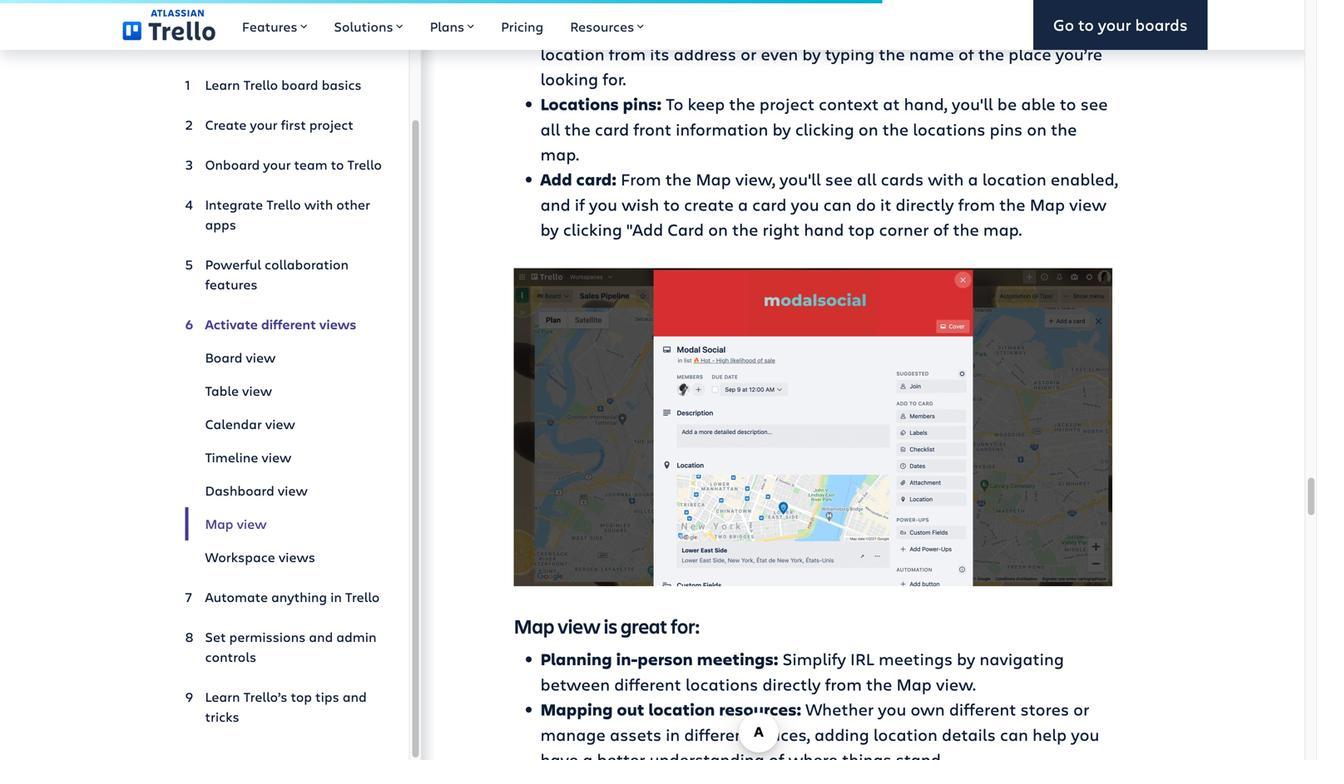Task type: vqa. For each thing, say whether or not it's contained in the screenshot.
"Agile" within the Agile Board Template | Trello link
no



Task type: locate. For each thing, give the bounding box(es) containing it.
0 horizontal spatial card
[[595, 118, 629, 140]]

1 horizontal spatial views
[[319, 315, 357, 333]]

card up "right"
[[753, 193, 787, 216]]

from
[[621, 168, 662, 190]]

onboard your team to trello link
[[185, 148, 382, 181]]

learn up the tricks
[[205, 688, 240, 706]]

0 horizontal spatial you'll
[[780, 168, 821, 190]]

view inside table view 'link'
[[242, 382, 272, 400]]

and
[[541, 193, 571, 216], [309, 628, 333, 646], [343, 688, 367, 706]]

1 vertical spatial can
[[824, 193, 852, 216]]

card inside to keep the project context at hand, you'll be able to see all the card front information by clicking on the locations pins on the map.
[[595, 118, 629, 140]]

1 horizontal spatial project
[[760, 92, 815, 115]]

map up its
[[630, 17, 665, 40]]

1 horizontal spatial top
[[849, 218, 875, 241]]

a down the manage
[[583, 749, 593, 761]]

you right help
[[1072, 724, 1100, 746]]

view for timeline view
[[262, 449, 292, 467]]

a down view,
[[738, 193, 748, 216]]

resources:
[[719, 699, 802, 721]]

0 horizontal spatial or
[[741, 43, 757, 65]]

to right go on the right top
[[1079, 14, 1095, 35]]

0 vertical spatial project
[[760, 92, 815, 115]]

your left team
[[263, 156, 291, 174]]

view up planning
[[558, 614, 601, 640]]

in right anything
[[331, 589, 342, 606]]

0 vertical spatial see
[[1081, 92, 1108, 115]]

0 horizontal spatial on
[[708, 218, 728, 241]]

0 vertical spatial map.
[[541, 143, 579, 165]]

1 horizontal spatial see
[[1081, 92, 1108, 115]]

locations
[[913, 118, 986, 140], [686, 674, 758, 696]]

0 horizontal spatial clicking
[[563, 218, 622, 241]]

1 vertical spatial of
[[934, 218, 949, 241]]

basics
[[322, 76, 362, 94]]

and left if
[[541, 193, 571, 216]]

2 vertical spatial from
[[825, 674, 862, 696]]

automate anything in trello link
[[185, 581, 382, 614]]

location
[[541, 43, 605, 65], [983, 168, 1047, 190], [649, 699, 715, 721], [874, 724, 938, 746]]

is left 'great'
[[604, 614, 618, 640]]

workspace views link
[[185, 541, 382, 574]]

view down timeline view link
[[278, 482, 308, 500]]

top inside from the map view, you'll see all cards with a location enabled, and if you wish to create a card you can do it directly from the map view by clicking "add card on the right hand top corner of the map.
[[849, 218, 875, 241]]

project right first
[[309, 116, 354, 134]]

directly inside simplify irl meetings by navigating between different locations directly from the map view.
[[763, 674, 821, 696]]

details
[[942, 724, 996, 746]]

1 horizontal spatial and
[[343, 688, 367, 706]]

0 horizontal spatial map.
[[541, 143, 579, 165]]

clicking inside to keep the project context at hand, you'll be able to see all the card front information by clicking on the locations pins on the map.
[[796, 118, 855, 140]]

is for connected
[[711, 17, 724, 40]]

map up create
[[696, 168, 731, 190]]

with inside the 'integrate trello with other apps'
[[304, 196, 333, 214]]

in
[[331, 589, 342, 606], [666, 724, 680, 746]]

different
[[261, 315, 316, 333], [614, 674, 682, 696], [950, 698, 1017, 721], [684, 724, 752, 746]]

1 vertical spatial from
[[959, 193, 996, 216]]

is inside map view is connected to google maps, so you can search any location from its address or even by typing the name of the place you're looking for.
[[711, 17, 724, 40]]

2 vertical spatial and
[[343, 688, 367, 706]]

of inside from the map view, you'll see all cards with a location enabled, and if you wish to create a card you can do it directly from the map view by clicking "add card on the right hand top corner of the map.
[[934, 218, 949, 241]]

2 horizontal spatial of
[[959, 43, 974, 65]]

map.
[[541, 143, 579, 165], [984, 218, 1022, 241]]

trello down getting at top left
[[185, 28, 234, 55]]

0 horizontal spatial from
[[609, 43, 646, 65]]

atlassian trello image
[[123, 9, 216, 41]]

clicking down if
[[563, 218, 622, 241]]

view down enabled, on the top of the page
[[1070, 193, 1107, 216]]

card down locations pins:
[[595, 118, 629, 140]]

a inside whether you own different stores or manage assets in different places, adding location details can help you have a better understanding of where things stand.
[[583, 749, 593, 761]]

you'll right view,
[[780, 168, 821, 190]]

workspace views
[[205, 549, 315, 566]]

all
[[541, 118, 561, 140], [857, 168, 877, 190]]

the down locations
[[565, 118, 591, 140]]

of right corner
[[934, 218, 949, 241]]

different up board view "link"
[[261, 315, 316, 333]]

1 vertical spatial locations
[[686, 674, 758, 696]]

view for board view
[[246, 349, 276, 367]]

location down pins
[[983, 168, 1047, 190]]

2 horizontal spatial and
[[541, 193, 571, 216]]

to up typing
[[814, 17, 831, 40]]

0 vertical spatial and
[[541, 193, 571, 216]]

is for great
[[604, 614, 618, 640]]

mapping
[[541, 699, 613, 721]]

meetings
[[879, 648, 953, 671]]

0 horizontal spatial project
[[309, 116, 354, 134]]

1 vertical spatial you'll
[[780, 168, 821, 190]]

location up stand.
[[874, 724, 938, 746]]

on down create
[[708, 218, 728, 241]]

view inside calendar view link
[[265, 415, 295, 433]]

with right started
[[320, 2, 360, 28]]

information
[[676, 118, 769, 140]]

1 vertical spatial see
[[826, 168, 853, 190]]

you'll inside to keep the project context at hand, you'll be able to see all the card front information by clicking on the locations pins on the map.
[[952, 92, 994, 115]]

map view link
[[185, 508, 382, 541]]

a for different
[[583, 749, 593, 761]]

0 vertical spatial in
[[331, 589, 342, 606]]

all up do on the right
[[857, 168, 877, 190]]

map inside simplify irl meetings by navigating between different locations directly from the map view.
[[897, 674, 932, 696]]

timeline
[[205, 449, 258, 467]]

0 horizontal spatial is
[[604, 614, 618, 640]]

out
[[617, 699, 645, 721]]

locations down hand, at top
[[913, 118, 986, 140]]

1 horizontal spatial all
[[857, 168, 877, 190]]

top
[[849, 218, 875, 241], [291, 688, 312, 706]]

of inside map view is connected to google maps, so you can search any location from its address or even by typing the name of the place you're looking for.
[[959, 43, 974, 65]]

map down dashboard
[[205, 515, 234, 533]]

things
[[842, 749, 892, 761]]

calendar view
[[205, 415, 295, 433]]

card inside from the map view, you'll see all cards with a location enabled, and if you wish to create a card you can do it directly from the map view by clicking "add card on the right hand top corner of the map.
[[753, 193, 787, 216]]

0 vertical spatial from
[[609, 43, 646, 65]]

connected
[[728, 17, 810, 40]]

1 horizontal spatial map.
[[984, 218, 1022, 241]]

locations inside to keep the project context at hand, you'll be able to see all the card front information by clicking on the locations pins on the map.
[[913, 118, 986, 140]]

and left admin
[[309, 628, 333, 646]]

1 vertical spatial your
[[250, 116, 278, 134]]

0 horizontal spatial locations
[[686, 674, 758, 696]]

can left help
[[1000, 724, 1029, 746]]

getting started with trello
[[185, 2, 360, 55]]

2 horizontal spatial from
[[959, 193, 996, 216]]

with inside 'getting started with trello'
[[320, 2, 360, 28]]

by inside to keep the project context at hand, you'll be able to see all the card front information by clicking on the locations pins on the map.
[[773, 118, 791, 140]]

to inside to keep the project context at hand, you'll be able to see all the card front information by clicking on the locations pins on the map.
[[1060, 92, 1077, 115]]

add card:
[[541, 168, 617, 191]]

in down mapping out location resources:
[[666, 724, 680, 746]]

locations down meetings:
[[686, 674, 758, 696]]

map inside map view is connected to google maps, so you can search any location from its address or even by typing the name of the place you're looking for.
[[630, 17, 665, 40]]

view for map view is connected to google maps, so you can search any location from its address or even by typing the name of the place you're looking for.
[[670, 17, 707, 40]]

onboard
[[205, 156, 260, 174]]

by up view.
[[957, 648, 976, 671]]

1 horizontal spatial you'll
[[952, 92, 994, 115]]

table view
[[205, 382, 272, 400]]

different up understanding
[[684, 724, 752, 746]]

0 vertical spatial clicking
[[796, 118, 855, 140]]

solutions
[[334, 17, 393, 35]]

view inside board view "link"
[[246, 349, 276, 367]]

on down context
[[859, 118, 879, 140]]

1 horizontal spatial of
[[934, 218, 949, 241]]

integrate trello with other apps
[[205, 196, 370, 233]]

card:
[[576, 168, 617, 191]]

person
[[638, 649, 693, 671]]

right
[[763, 218, 800, 241]]

to right able
[[1060, 92, 1077, 115]]

view inside the dashboard view link
[[278, 482, 308, 500]]

location inside from the map view, you'll see all cards with a location enabled, and if you wish to create a card you can do it directly from the map view by clicking "add card on the right hand top corner of the map.
[[983, 168, 1047, 190]]

you'll inside from the map view, you'll see all cards with a location enabled, and if you wish to create a card you can do it directly from the map view by clicking "add card on the right hand top corner of the map.
[[780, 168, 821, 190]]

add
[[541, 168, 573, 191]]

1 learn from the top
[[205, 76, 240, 94]]

different down planning in-person meetings:
[[614, 674, 682, 696]]

assets
[[610, 724, 662, 746]]

0 horizontal spatial all
[[541, 118, 561, 140]]

its
[[650, 43, 670, 65]]

to inside map view is connected to google maps, so you can search any location from its address or even by typing the name of the place you're looking for.
[[814, 17, 831, 40]]

go to your boards link
[[1034, 0, 1208, 50]]

an image showing a trello card with a map location enabled image
[[514, 269, 1113, 587]]

to up card
[[664, 193, 680, 216]]

can up place
[[1002, 17, 1031, 40]]

1 vertical spatial is
[[604, 614, 618, 640]]

can inside whether you own different stores or manage assets in different places, adding location details can help you have a better understanding of where things stand.
[[1000, 724, 1029, 746]]

with left other
[[304, 196, 333, 214]]

features
[[205, 276, 258, 293]]

0 vertical spatial all
[[541, 118, 561, 140]]

1 vertical spatial all
[[857, 168, 877, 190]]

0 vertical spatial with
[[320, 2, 360, 28]]

timeline view
[[205, 449, 292, 467]]

1 vertical spatial project
[[309, 116, 354, 134]]

it
[[881, 193, 892, 216]]

your up you're
[[1099, 14, 1132, 35]]

clicking
[[796, 118, 855, 140], [563, 218, 622, 241]]

with right cards
[[928, 168, 964, 190]]

0 horizontal spatial see
[[826, 168, 853, 190]]

you
[[970, 17, 998, 40], [589, 193, 618, 216], [791, 193, 820, 216], [878, 698, 907, 721], [1072, 724, 1100, 746]]

view down table view 'link'
[[265, 415, 295, 433]]

adding
[[815, 724, 870, 746]]

stores
[[1021, 698, 1070, 721]]

to right team
[[331, 156, 344, 174]]

1 horizontal spatial clicking
[[796, 118, 855, 140]]

see down to keep the project context at hand, you'll be able to see all the card front information by clicking on the locations pins on the map.
[[826, 168, 853, 190]]

0 vertical spatial of
[[959, 43, 974, 65]]

pins
[[990, 118, 1023, 140]]

integrate
[[205, 196, 263, 214]]

trello down onboard your team to trello link
[[267, 196, 301, 214]]

can inside from the map view, you'll see all cards with a location enabled, and if you wish to create a card you can do it directly from the map view by clicking "add card on the right hand top corner of the map.
[[824, 193, 852, 216]]

top down do on the right
[[849, 218, 875, 241]]

0 horizontal spatial a
[[583, 749, 593, 761]]

1 horizontal spatial from
[[825, 674, 862, 696]]

front
[[634, 118, 672, 140]]

simplify
[[783, 648, 846, 671]]

see inside to keep the project context at hand, you'll be able to see all the card front information by clicking on the locations pins on the map.
[[1081, 92, 1108, 115]]

1 horizontal spatial is
[[711, 17, 724, 40]]

map. inside to keep the project context at hand, you'll be able to see all the card front information by clicking on the locations pins on the map.
[[541, 143, 579, 165]]

by right even at the right top of the page
[[803, 43, 821, 65]]

by up view,
[[773, 118, 791, 140]]

simplify irl meetings by navigating between different locations directly from the map view.
[[541, 648, 1065, 696]]

google
[[835, 17, 891, 40]]

all down locations
[[541, 118, 561, 140]]

learn inside the learn trello's top tips and tricks
[[205, 688, 240, 706]]

directly down simplify at bottom right
[[763, 674, 821, 696]]

locations pins:
[[541, 93, 662, 115]]

location right out
[[649, 699, 715, 721]]

card
[[595, 118, 629, 140], [753, 193, 787, 216]]

create
[[205, 116, 247, 134]]

view inside timeline view link
[[262, 449, 292, 467]]

directly up corner
[[896, 193, 954, 216]]

permissions
[[229, 628, 306, 646]]

the
[[879, 43, 905, 65], [979, 43, 1005, 65], [729, 92, 756, 115], [565, 118, 591, 140], [883, 118, 909, 140], [1051, 118, 1078, 140], [666, 168, 692, 190], [1000, 193, 1026, 216], [732, 218, 759, 241], [953, 218, 980, 241], [866, 674, 893, 696]]

admin
[[337, 628, 377, 646]]

0 horizontal spatial in
[[331, 589, 342, 606]]

view for table view
[[242, 382, 272, 400]]

with
[[320, 2, 360, 28], [928, 168, 964, 190], [304, 196, 333, 214]]

1 vertical spatial card
[[753, 193, 787, 216]]

0 vertical spatial locations
[[913, 118, 986, 140]]

boards
[[1136, 14, 1188, 35]]

from up "whether"
[[825, 674, 862, 696]]

view
[[670, 17, 707, 40], [1070, 193, 1107, 216], [246, 349, 276, 367], [242, 382, 272, 400], [265, 415, 295, 433], [262, 449, 292, 467], [278, 482, 308, 500], [237, 515, 267, 533], [558, 614, 601, 640]]

and inside the learn trello's top tips and tricks
[[343, 688, 367, 706]]

from up for.
[[609, 43, 646, 65]]

0 vertical spatial or
[[741, 43, 757, 65]]

learn up create
[[205, 76, 240, 94]]

from
[[609, 43, 646, 65], [959, 193, 996, 216], [825, 674, 862, 696]]

location inside map view is connected to google maps, so you can search any location from its address or even by typing the name of the place you're looking for.
[[541, 43, 605, 65]]

dashboard view
[[205, 482, 308, 500]]

1 horizontal spatial locations
[[913, 118, 986, 140]]

1 horizontal spatial in
[[666, 724, 680, 746]]

view up calendar view
[[242, 382, 272, 400]]

project inside to keep the project context at hand, you'll be able to see all the card front information by clicking on the locations pins on the map.
[[760, 92, 815, 115]]

0 vertical spatial a
[[968, 168, 979, 190]]

in-
[[616, 649, 638, 671]]

1 vertical spatial a
[[738, 193, 748, 216]]

to
[[1079, 14, 1095, 35], [814, 17, 831, 40], [1060, 92, 1077, 115], [331, 156, 344, 174], [664, 193, 680, 216]]

view inside map view link
[[237, 515, 267, 533]]

view for dashboard view
[[278, 482, 308, 500]]

or left even at the right top of the page
[[741, 43, 757, 65]]

from down pins
[[959, 193, 996, 216]]

from inside map view is connected to google maps, so you can search any location from its address or even by typing the name of the place you're looking for.
[[609, 43, 646, 65]]

the down irl
[[866, 674, 893, 696]]

you right so
[[970, 17, 998, 40]]

map down the meetings
[[897, 674, 932, 696]]

the left "right"
[[732, 218, 759, 241]]

1 vertical spatial map.
[[984, 218, 1022, 241]]

1 vertical spatial top
[[291, 688, 312, 706]]

view for calendar view
[[265, 415, 295, 433]]

or
[[741, 43, 757, 65], [1074, 698, 1090, 721]]

your left first
[[250, 116, 278, 134]]

by down 'add'
[[541, 218, 559, 241]]

0 horizontal spatial top
[[291, 688, 312, 706]]

trello inside 'getting started with trello'
[[185, 28, 234, 55]]

1 vertical spatial and
[[309, 628, 333, 646]]

features
[[242, 17, 298, 35]]

1 horizontal spatial card
[[753, 193, 787, 216]]

you'll left be at the right of page
[[952, 92, 994, 115]]

1 vertical spatial learn
[[205, 688, 240, 706]]

the right from
[[666, 168, 692, 190]]

can
[[1002, 17, 1031, 40], [824, 193, 852, 216], [1000, 724, 1029, 746]]

0 vertical spatial is
[[711, 17, 724, 40]]

a right cards
[[968, 168, 979, 190]]

2 vertical spatial can
[[1000, 724, 1029, 746]]

all inside from the map view, you'll see all cards with a location enabled, and if you wish to create a card you can do it directly from the map view by clicking "add card on the right hand top corner of the map.
[[857, 168, 877, 190]]

2 vertical spatial your
[[263, 156, 291, 174]]

0 vertical spatial directly
[[896, 193, 954, 216]]

a
[[968, 168, 979, 190], [738, 193, 748, 216], [583, 749, 593, 761]]

activate different views
[[205, 315, 357, 333]]

view down calendar view link
[[262, 449, 292, 467]]

project down even at the right top of the page
[[760, 92, 815, 115]]

and right tips
[[343, 688, 367, 706]]

1 horizontal spatial on
[[859, 118, 879, 140]]

see down you're
[[1081, 92, 1108, 115]]

1 vertical spatial clicking
[[563, 218, 622, 241]]

view right board at top left
[[246, 349, 276, 367]]

view up address
[[670, 17, 707, 40]]

2 vertical spatial with
[[304, 196, 333, 214]]

1 horizontal spatial a
[[738, 193, 748, 216]]

trello up other
[[347, 156, 382, 174]]

locations inside simplify irl meetings by navigating between different locations directly from the map view.
[[686, 674, 758, 696]]

0 horizontal spatial and
[[309, 628, 333, 646]]

top left tips
[[291, 688, 312, 706]]

plans button
[[417, 0, 488, 50]]

1 vertical spatial or
[[1074, 698, 1090, 721]]

views down map view link
[[279, 549, 315, 566]]

trello up admin
[[345, 589, 380, 606]]

the down able
[[1051, 118, 1078, 140]]

table view link
[[185, 375, 382, 408]]

on
[[859, 118, 879, 140], [1027, 118, 1047, 140], [708, 218, 728, 241]]

create your first project link
[[185, 108, 382, 142]]

to inside from the map view, you'll see all cards with a location enabled, and if you wish to create a card you can do it directly from the map view by clicking "add card on the right hand top corner of the map.
[[664, 193, 680, 216]]

resources
[[570, 17, 634, 35]]

1 vertical spatial directly
[[763, 674, 821, 696]]

learn for learn trello board basics
[[205, 76, 240, 94]]

0 horizontal spatial directly
[[763, 674, 821, 696]]

hand
[[804, 218, 844, 241]]

of down places, on the right bottom of the page
[[769, 749, 785, 761]]

2 vertical spatial of
[[769, 749, 785, 761]]

can left do on the right
[[824, 193, 852, 216]]

clicking inside from the map view, you'll see all cards with a location enabled, and if you wish to create a card you can do it directly from the map view by clicking "add card on the right hand top corner of the map.
[[563, 218, 622, 241]]

0 vertical spatial card
[[595, 118, 629, 140]]

location up looking
[[541, 43, 605, 65]]

0 vertical spatial top
[[849, 218, 875, 241]]

1 vertical spatial views
[[279, 549, 315, 566]]

0 vertical spatial you'll
[[952, 92, 994, 115]]

view down 'dashboard view'
[[237, 515, 267, 533]]

on down able
[[1027, 118, 1047, 140]]

2 vertical spatial a
[[583, 749, 593, 761]]

0 vertical spatial learn
[[205, 76, 240, 94]]

is
[[711, 17, 724, 40], [604, 614, 618, 640]]

1 vertical spatial in
[[666, 724, 680, 746]]

0 vertical spatial can
[[1002, 17, 1031, 40]]

clicking down context
[[796, 118, 855, 140]]

0 horizontal spatial of
[[769, 749, 785, 761]]

1 horizontal spatial or
[[1074, 698, 1090, 721]]

2 learn from the top
[[205, 688, 240, 706]]

even
[[761, 43, 799, 65]]

workspace
[[205, 549, 275, 566]]

1 vertical spatial with
[[928, 168, 964, 190]]

the down at
[[883, 118, 909, 140]]

resources button
[[557, 0, 658, 50]]

1 horizontal spatial directly
[[896, 193, 954, 216]]

view inside map view is connected to google maps, so you can search any location from its address or even by typing the name of the place you're looking for.
[[670, 17, 707, 40]]



Task type: describe. For each thing, give the bounding box(es) containing it.
2 horizontal spatial on
[[1027, 118, 1047, 140]]

of inside whether you own different stores or manage assets in different places, adding location details can help you have a better understanding of where things stand.
[[769, 749, 785, 761]]

set permissions and admin controls
[[205, 628, 377, 666]]

by inside map view is connected to google maps, so you can search any location from its address or even by typing the name of the place you're looking for.
[[803, 43, 821, 65]]

dashboard view link
[[185, 474, 382, 508]]

and inside 'set permissions and admin controls'
[[309, 628, 333, 646]]

collaboration
[[265, 256, 349, 273]]

looking
[[541, 68, 599, 90]]

map up planning
[[514, 614, 555, 640]]

have
[[541, 749, 579, 761]]

by inside from the map view, you'll see all cards with a location enabled, and if you wish to create a card you can do it directly from the map view by clicking "add card on the right hand top corner of the map.
[[541, 218, 559, 241]]

powerful
[[205, 256, 261, 273]]

or inside whether you own different stores or manage assets in different places, adding location details can help you have a better understanding of where things stand.
[[1074, 698, 1090, 721]]

places,
[[756, 724, 811, 746]]

or inside map view is connected to google maps, so you can search any location from its address or even by typing the name of the place you're looking for.
[[741, 43, 757, 65]]

0 horizontal spatial views
[[279, 549, 315, 566]]

on inside from the map view, you'll see all cards with a location enabled, and if you wish to create a card you can do it directly from the map view by clicking "add card on the right hand top corner of the map.
[[708, 218, 728, 241]]

board
[[205, 349, 242, 367]]

wish
[[622, 193, 660, 216]]

top inside the learn trello's top tips and tricks
[[291, 688, 312, 706]]

pins:
[[623, 93, 662, 115]]

learn trello board basics
[[205, 76, 362, 94]]

be
[[998, 92, 1017, 115]]

dashboard
[[205, 482, 274, 500]]

learn trello's top tips and tricks
[[205, 688, 367, 726]]

keep
[[688, 92, 725, 115]]

a for a
[[738, 193, 748, 216]]

map view is connected to google maps, so you can search any location from its address or even by typing the name of the place you're looking for.
[[541, 17, 1120, 90]]

plans
[[430, 17, 465, 35]]

table
[[205, 382, 239, 400]]

see inside from the map view, you'll see all cards with a location enabled, and if you wish to create a card you can do it directly from the map view by clicking "add card on the right hand top corner of the map.
[[826, 168, 853, 190]]

name
[[910, 43, 955, 65]]

trello inside the 'integrate trello with other apps'
[[267, 196, 301, 214]]

board view
[[205, 349, 276, 367]]

you right if
[[589, 193, 618, 216]]

cards
[[881, 168, 924, 190]]

location inside whether you own different stores or manage assets in different places, adding location details can help you have a better understanding of where things stand.
[[874, 724, 938, 746]]

from inside simplify irl meetings by navigating between different locations directly from the map view.
[[825, 674, 862, 696]]

for:
[[671, 614, 700, 640]]

getting started with trello link
[[185, 2, 382, 62]]

view for map view is great for:
[[558, 614, 601, 640]]

searching:
[[541, 18, 626, 40]]

the left place
[[979, 43, 1005, 65]]

tricks
[[205, 708, 239, 726]]

map view
[[205, 515, 267, 533]]

different inside simplify irl meetings by navigating between different locations directly from the map view.
[[614, 674, 682, 696]]

the down pins
[[1000, 193, 1026, 216]]

map down enabled, on the top of the page
[[1030, 193, 1066, 216]]

the up information
[[729, 92, 756, 115]]

in inside whether you own different stores or manage assets in different places, adding location details can help you have a better understanding of where things stand.
[[666, 724, 680, 746]]

directly inside from the map view, you'll see all cards with a location enabled, and if you wish to create a card you can do it directly from the map view by clicking "add card on the right hand top corner of the map.
[[896, 193, 954, 216]]

0 vertical spatial your
[[1099, 14, 1132, 35]]

apps
[[205, 216, 236, 233]]

with inside from the map view, you'll see all cards with a location enabled, and if you wish to create a card you can do it directly from the map view by clicking "add card on the right hand top corner of the map.
[[928, 168, 964, 190]]

powerful collaboration features link
[[185, 248, 382, 301]]

different up details
[[950, 698, 1017, 721]]

onboard your team to trello
[[205, 156, 382, 174]]

the right corner
[[953, 218, 980, 241]]

planning
[[541, 649, 612, 671]]

your for onboard your team to trello
[[263, 156, 291, 174]]

2 horizontal spatial a
[[968, 168, 979, 190]]

project for the
[[760, 92, 815, 115]]

view.
[[936, 674, 976, 696]]

understanding
[[650, 749, 765, 761]]

from inside from the map view, you'll see all cards with a location enabled, and if you wish to create a card you can do it directly from the map view by clicking "add card on the right hand top corner of the map.
[[959, 193, 996, 216]]

great
[[621, 614, 668, 640]]

whether
[[806, 698, 874, 721]]

learn for learn trello's top tips and tricks
[[205, 688, 240, 706]]

powerful collaboration features
[[205, 256, 349, 293]]

features button
[[229, 0, 321, 50]]

page progress progress bar
[[0, 0, 883, 3]]

controls
[[205, 648, 256, 666]]

whether you own different stores or manage assets in different places, adding location details can help you have a better understanding of where things stand.
[[541, 698, 1100, 761]]

integrate trello with other apps link
[[185, 188, 382, 241]]

by inside simplify irl meetings by navigating between different locations directly from the map view.
[[957, 648, 976, 671]]

do
[[856, 193, 876, 216]]

irl
[[851, 648, 875, 671]]

create your first project
[[205, 116, 354, 134]]

automate anything in trello
[[205, 589, 380, 606]]

first
[[281, 116, 306, 134]]

at
[[883, 92, 900, 115]]

maps,
[[895, 17, 943, 40]]

any
[[1091, 17, 1120, 40]]

trello left board
[[244, 76, 278, 94]]

typing
[[825, 43, 875, 65]]

own
[[911, 698, 945, 721]]

context
[[819, 92, 879, 115]]

you left own
[[878, 698, 907, 721]]

all inside to keep the project context at hand, you'll be able to see all the card front information by clicking on the locations pins on the map.
[[541, 118, 561, 140]]

you up hand
[[791, 193, 820, 216]]

solutions button
[[321, 0, 417, 50]]

activate different views link
[[185, 308, 382, 341]]

set
[[205, 628, 226, 646]]

team
[[294, 156, 328, 174]]

navigating
[[980, 648, 1065, 671]]

project for first
[[309, 116, 354, 134]]

locations
[[541, 93, 619, 115]]

able
[[1022, 92, 1056, 115]]

view for map view
[[237, 515, 267, 533]]

and inside from the map view, you'll see all cards with a location enabled, and if you wish to create a card you can do it directly from the map view by clicking "add card on the right hand top corner of the map.
[[541, 193, 571, 216]]

with for integrate trello with other apps
[[304, 196, 333, 214]]

your for create your first project
[[250, 116, 278, 134]]

tips
[[316, 688, 339, 706]]

with for getting started with trello
[[320, 2, 360, 28]]

enabled,
[[1051, 168, 1119, 190]]

search
[[1035, 17, 1087, 40]]

timeline view link
[[185, 441, 382, 474]]

can inside map view is connected to google maps, so you can search any location from its address or even by typing the name of the place you're looking for.
[[1002, 17, 1031, 40]]

the down maps,
[[879, 43, 905, 65]]

view inside from the map view, you'll see all cards with a location enabled, and if you wish to create a card you can do it directly from the map view by clicking "add card on the right hand top corner of the map.
[[1070, 193, 1107, 216]]

corner
[[879, 218, 929, 241]]

you're
[[1056, 43, 1103, 65]]

trello's
[[244, 688, 288, 706]]

view,
[[736, 168, 776, 190]]

you inside map view is connected to google maps, so you can search any location from its address or even by typing the name of the place you're looking for.
[[970, 17, 998, 40]]

better
[[597, 749, 646, 761]]

go
[[1054, 14, 1075, 35]]

to keep the project context at hand, you'll be able to see all the card front information by clicking on the locations pins on the map.
[[541, 92, 1108, 165]]

map. inside from the map view, you'll see all cards with a location enabled, and if you wish to create a card you can do it directly from the map view by clicking "add card on the right hand top corner of the map.
[[984, 218, 1022, 241]]

0 vertical spatial views
[[319, 315, 357, 333]]

the inside simplify irl meetings by navigating between different locations directly from the map view.
[[866, 674, 893, 696]]

learn trello's top tips and tricks link
[[185, 681, 382, 734]]



